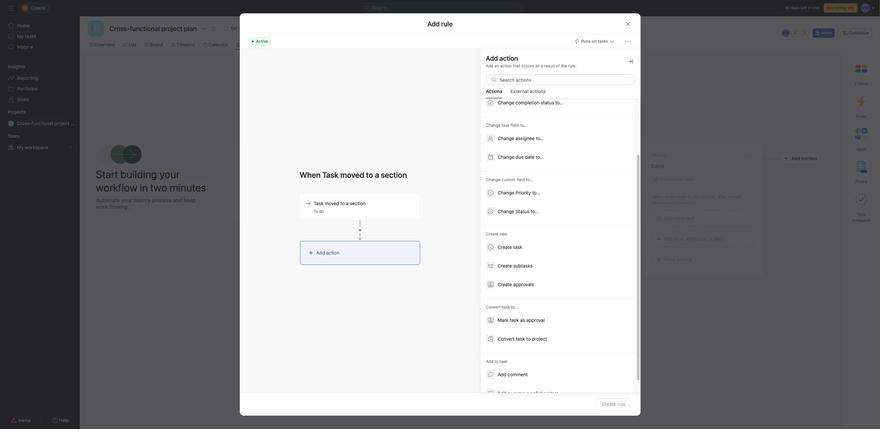 Task type: locate. For each thing, give the bounding box(es) containing it.
invite
[[18, 418, 30, 424]]

project inside popup button
[[532, 336, 547, 342]]

0 vertical spatial my
[[17, 33, 24, 39]]

move down 3 incomplete tasks
[[404, 194, 414, 199]]

0 vertical spatial convert
[[486, 305, 501, 310]]

my inside teams element
[[17, 145, 24, 150]]

0 horizontal spatial additional
[[414, 257, 435, 263]]

1 horizontal spatial collaborators
[[530, 391, 559, 397]]

2 horizontal spatial this
[[693, 194, 700, 199]]

1 vertical spatial my
[[17, 145, 24, 150]]

add collaborators button
[[379, 231, 482, 248]]

project down the add collaborators button
[[436, 257, 451, 263]]

search
[[372, 5, 387, 11]]

1 horizontal spatial add to an additional project button
[[652, 231, 755, 248]]

1 horizontal spatial 0
[[660, 177, 662, 182]]

1 when tasks move to this section, what should happen automatically? from the left
[[380, 194, 469, 205]]

change for change task field to…
[[486, 123, 501, 128]]

task up to do
[[314, 201, 323, 206]]

collaborators
[[401, 236, 430, 242], [530, 391, 559, 397]]

1 vertical spatial task
[[857, 212, 866, 217]]

should for set assignee
[[456, 194, 469, 199]]

reporting
[[17, 75, 38, 81]]

change for change completion status to…
[[498, 100, 514, 106]]

tasks inside "global" element
[[25, 33, 36, 39]]

1 vertical spatial collaborators
[[530, 391, 559, 397]]

task inside task templates
[[857, 212, 866, 217]]

0 horizontal spatial move
[[404, 194, 414, 199]]

action
[[500, 63, 512, 68], [326, 250, 339, 256]]

task up change assignee to…
[[502, 123, 510, 128]]

0 down done
[[660, 177, 662, 182]]

create left "subtasks"
[[498, 263, 512, 269]]

change down custom
[[498, 190, 514, 196]]

1 horizontal spatial when tasks move to this section, what should happen automatically?
[[517, 194, 605, 205]]

1 horizontal spatial assignee
[[516, 136, 535, 141]]

a left result on the right top of the page
[[541, 63, 543, 68]]

overview link
[[89, 41, 115, 48]]

happen for set assignee
[[380, 200, 395, 205]]

2 horizontal spatial move
[[676, 194, 687, 199]]

workspace
[[25, 145, 48, 150]]

this up change status to… popup button
[[557, 194, 564, 199]]

what up the set assignee button
[[445, 194, 455, 199]]

1 horizontal spatial section
[[802, 156, 818, 161]]

3 when tasks move to this section, what should happen automatically? from the left
[[653, 194, 741, 205]]

0 incomplete tasks down done
[[660, 177, 695, 182]]

create for create task
[[498, 245, 512, 250]]

2 horizontal spatial an
[[680, 236, 685, 242]]

section, up complete task button at the right
[[701, 194, 717, 199]]

add to an additional project button down complete task button at the right
[[652, 231, 755, 248]]

forms
[[856, 179, 868, 184]]

board
[[150, 42, 163, 47]]

2 horizontal spatial when tasks move to this section, what should happen automatically?
[[653, 194, 741, 205]]

0 horizontal spatial section
[[515, 153, 530, 158]]

0 horizontal spatial action
[[326, 250, 339, 256]]

as right occurs
[[536, 63, 540, 68]]

None text field
[[108, 22, 199, 34]]

1 vertical spatial add to an additional project
[[392, 257, 451, 263]]

0 incomplete tasks up change priority to… popup button
[[523, 177, 559, 182]]

0 horizontal spatial add to an additional project
[[392, 257, 451, 263]]

close side pane image
[[628, 59, 633, 64]]

0 horizontal spatial 0 incomplete tasks
[[523, 177, 559, 182]]

billing
[[836, 5, 847, 10]]

that
[[513, 63, 521, 68]]

1 horizontal spatial should
[[592, 194, 605, 199]]

create for create rule
[[602, 402, 616, 408]]

due
[[516, 154, 524, 160]]

task down mark task as approval
[[516, 336, 525, 342]]

1 what from the left
[[445, 194, 455, 199]]

add billing info button
[[824, 3, 858, 13]]

what
[[445, 194, 455, 199], [581, 194, 591, 199], [718, 194, 727, 199]]

0 vertical spatial assignee
[[516, 136, 535, 141]]

2 horizontal spatial should
[[728, 194, 741, 199]]

complete task
[[664, 216, 695, 221]]

convert for convert task to…
[[486, 305, 501, 310]]

my inside "global" element
[[17, 33, 24, 39]]

0 vertical spatial as
[[536, 63, 540, 68]]

to… inside change completion status to… popup button
[[555, 100, 563, 106]]

convert
[[486, 305, 501, 310], [498, 336, 515, 342]]

section, up change status to… popup button
[[565, 194, 580, 199]]

section inside button
[[802, 156, 818, 161]]

collaborators down add comment popup button
[[530, 391, 559, 397]]

mark task as approval
[[498, 318, 545, 323]]

task
[[502, 123, 510, 128], [686, 216, 695, 221], [513, 245, 522, 250], [502, 305, 510, 310], [510, 318, 519, 323], [516, 336, 525, 342], [500, 360, 508, 365]]

0 horizontal spatial should
[[456, 194, 469, 199]]

add to an additional project down the add collaborators button
[[392, 257, 451, 263]]

move for set assignee
[[404, 194, 414, 199]]

1 when from the left
[[380, 194, 391, 199]]

1 horizontal spatial this
[[557, 194, 564, 199]]

task right mark
[[510, 318, 519, 323]]

1 horizontal spatial action
[[500, 63, 512, 68]]

my tasks link
[[4, 31, 76, 42]]

section
[[515, 153, 530, 158], [652, 153, 666, 158]]

assignee up 'change due date to…'
[[516, 136, 535, 141]]

my
[[17, 33, 24, 39], [17, 145, 24, 150]]

to… inside change assignee to… popup button
[[536, 136, 544, 141]]

start
[[96, 168, 118, 181]]

task inside popup button
[[516, 336, 525, 342]]

move for complete task
[[676, 194, 687, 199]]

automatically? down change priority to…
[[532, 200, 560, 205]]

my workspace link
[[4, 142, 76, 153]]

add to an additional project button down the add collaborators button
[[379, 252, 482, 268]]

convert inside popup button
[[498, 336, 515, 342]]

0 horizontal spatial 0
[[523, 177, 526, 182]]

happen up complete
[[653, 200, 667, 205]]

an
[[495, 63, 499, 68], [680, 236, 685, 242], [407, 257, 412, 263]]

field up change assignee to…
[[511, 123, 519, 128]]

move up change status to… popup button
[[540, 194, 551, 199]]

2 vertical spatial an
[[407, 257, 412, 263]]

change for change status to…
[[498, 209, 514, 215]]

assignee for change
[[516, 136, 535, 141]]

2 0 from the left
[[660, 177, 662, 182]]

to… inside change status to… popup button
[[531, 209, 539, 215]]

30
[[785, 5, 790, 10]]

done
[[652, 163, 665, 169]]

hide sidebar image
[[8, 5, 14, 11]]

0 vertical spatial action
[[500, 63, 512, 68]]

add action
[[316, 250, 339, 256]]

create left 'approvals'
[[498, 282, 512, 288]]

1 horizontal spatial automatically?
[[532, 200, 560, 205]]

move up complete task
[[676, 194, 687, 199]]

the
[[561, 63, 567, 68]]

3 this from the left
[[693, 194, 700, 199]]

3 automatically? from the left
[[668, 200, 697, 205]]

3 what from the left
[[718, 194, 727, 199]]

start building your workflow in two minutes automate your team's process and keep work flowing.
[[96, 168, 206, 210]]

0 vertical spatial collaborators
[[401, 236, 430, 242]]

to… right priority
[[532, 190, 540, 196]]

1 horizontal spatial task
[[857, 212, 866, 217]]

0 incomplete tasks
[[523, 177, 559, 182], [660, 177, 695, 182]]

2 horizontal spatial when
[[653, 194, 664, 199]]

0 vertical spatial your
[[159, 168, 180, 181]]

list image
[[92, 24, 100, 32]]

in right left
[[808, 5, 812, 10]]

collaborators inside 'popup button'
[[530, 391, 559, 397]]

when tasks move to this section, what should happen automatically? for set assignee
[[380, 194, 469, 205]]

rule menu tabs tab list
[[481, 88, 641, 99]]

0 horizontal spatial task
[[314, 201, 323, 206]]

when up status
[[517, 194, 528, 199]]

1 move from the left
[[404, 194, 414, 199]]

add action add an action that occurs as a result of the rule.
[[486, 54, 577, 68]]

change down actions
[[498, 100, 514, 106]]

incomplete up priority
[[527, 177, 548, 182]]

result
[[544, 63, 555, 68]]

goals
[[17, 97, 29, 102]]

what up complete task button at the right
[[718, 194, 727, 199]]

add to an additional project down complete task button at the right
[[664, 236, 724, 242]]

0 up priority
[[523, 177, 526, 182]]

this up the set assignee button
[[420, 194, 427, 199]]

collaborators down "set assignee"
[[401, 236, 430, 242]]

3 move from the left
[[676, 194, 687, 199]]

2 horizontal spatial happen
[[653, 200, 667, 205]]

building
[[121, 168, 157, 181]]

this up complete task button at the right
[[693, 194, 700, 199]]

to… right status
[[531, 209, 539, 215]]

1 vertical spatial action
[[326, 250, 339, 256]]

to… up change due date to… popup button
[[536, 136, 544, 141]]

0 horizontal spatial when tasks move to this section, what should happen automatically?
[[380, 194, 469, 205]]

should
[[456, 194, 469, 199], [592, 194, 605, 199], [728, 194, 741, 199]]

an for the add to an additional project button to the top
[[680, 236, 685, 242]]

convert down mark
[[498, 336, 515, 342]]

my up inbox
[[17, 33, 24, 39]]

1 vertical spatial assignee
[[400, 216, 419, 221]]

1 0 from the left
[[523, 177, 526, 182]]

3 when from the left
[[653, 194, 664, 199]]

0 vertical spatial section
[[802, 156, 818, 161]]

1 horizontal spatial in
[[808, 5, 812, 10]]

an down add collaborators
[[407, 257, 412, 263]]

0 horizontal spatial section
[[350, 201, 366, 206]]

0 horizontal spatial section,
[[429, 194, 444, 199]]

functional
[[32, 121, 53, 126]]

1 horizontal spatial happen
[[517, 200, 531, 205]]

0 horizontal spatial what
[[445, 194, 455, 199]]

rule.
[[568, 63, 577, 68]]

change down change task field to…
[[498, 136, 514, 141]]

1 automatically? from the left
[[396, 200, 424, 205]]

3 section, from the left
[[701, 194, 717, 199]]

task moved to a section
[[314, 201, 366, 206]]

1 horizontal spatial incomplete
[[527, 177, 548, 182]]

as inside add action add an action that occurs as a result of the rule.
[[536, 63, 540, 68]]

1 my from the top
[[17, 33, 24, 39]]

0 vertical spatial field
[[511, 123, 519, 128]]

incomplete right 3
[[391, 177, 411, 182]]

approvals
[[513, 282, 534, 288]]

add to an additional project button
[[652, 231, 755, 248], [379, 252, 482, 268]]

0 horizontal spatial when
[[380, 194, 391, 199]]

2 section from the left
[[652, 153, 666, 158]]

as inside mark task as approval "popup button"
[[520, 318, 525, 323]]

0 horizontal spatial this
[[420, 194, 427, 199]]

0 vertical spatial in
[[808, 5, 812, 10]]

0 vertical spatial add to an additional project
[[664, 236, 724, 242]]

3 happen from the left
[[653, 200, 667, 205]]

section up done
[[652, 153, 666, 158]]

in inside start building your workflow in two minutes automate your team's process and keep work flowing.
[[140, 181, 148, 194]]

2 what from the left
[[581, 194, 591, 199]]

when down done
[[653, 194, 664, 199]]

field right custom
[[517, 177, 525, 182]]

2 section, from the left
[[565, 194, 580, 199]]

move
[[404, 194, 414, 199], [540, 194, 551, 199], [676, 194, 687, 199]]

Search actions text field
[[486, 75, 635, 85]]

0 horizontal spatial add to an additional project button
[[379, 252, 482, 268]]

to… up change assignee to…
[[520, 123, 527, 128]]

what for complete task
[[718, 194, 727, 199]]

section,
[[429, 194, 444, 199], [565, 194, 580, 199], [701, 194, 717, 199]]

task inside button
[[686, 216, 695, 221]]

task up mark
[[502, 305, 510, 310]]

2 horizontal spatial automatically?
[[668, 200, 697, 205]]

2 0 incomplete tasks from the left
[[660, 177, 695, 182]]

to… inside change priority to… popup button
[[532, 190, 540, 196]]

new
[[500, 232, 507, 237]]

1 vertical spatial in
[[140, 181, 148, 194]]

happen up set
[[380, 200, 395, 205]]

cross-functional project plan link
[[4, 118, 80, 129]]

1 section from the left
[[515, 153, 530, 158]]

project down approval on the bottom of page
[[532, 336, 547, 342]]

to inside convert task to project popup button
[[526, 336, 531, 342]]

your up 'two minutes'
[[159, 168, 180, 181]]

3 incomplete tasks
[[387, 177, 423, 182]]

to… down "rule menu tabs" tab list
[[555, 100, 563, 106]]

create left new
[[486, 232, 499, 237]]

assignee inside popup button
[[516, 136, 535, 141]]

1 horizontal spatial when
[[517, 194, 528, 199]]

incomplete down done
[[663, 177, 684, 182]]

3 incomplete from the left
[[663, 177, 684, 182]]

add to an additional project
[[664, 236, 724, 242], [392, 257, 451, 263]]

0 horizontal spatial automatically?
[[396, 200, 424, 205]]

mw button
[[782, 29, 790, 37]]

task for change task field to…
[[502, 123, 510, 128]]

change for change custom field to…
[[486, 177, 501, 182]]

2 horizontal spatial section,
[[701, 194, 717, 199]]

convert up mark
[[486, 305, 501, 310]]

task inside "popup button"
[[510, 318, 519, 323]]

2 horizontal spatial incomplete
[[663, 177, 684, 182]]

field for assignee
[[511, 123, 519, 128]]

task up add comment
[[500, 360, 508, 365]]

workflow link
[[236, 41, 262, 48]]

create left rule
[[602, 402, 616, 408]]

assignee right set
[[400, 216, 419, 221]]

happen up status
[[517, 200, 531, 205]]

create down new
[[498, 245, 512, 250]]

assignee inside button
[[400, 216, 419, 221]]

as
[[536, 63, 540, 68], [520, 318, 525, 323]]

workflow
[[242, 42, 262, 47]]

automatically? up "set assignee"
[[396, 200, 424, 205]]

in up 'team's'
[[140, 181, 148, 194]]

change left status
[[498, 209, 514, 215]]

create rule button
[[598, 399, 630, 411]]

when
[[380, 194, 391, 199], [517, 194, 528, 199], [653, 194, 664, 199]]

1 vertical spatial a
[[346, 201, 349, 206]]

tasks down 3 incomplete tasks
[[392, 194, 403, 199]]

to up change status to… popup button
[[552, 194, 556, 199]]

additional down complete task button at the right
[[686, 236, 707, 242]]

1 vertical spatial field
[[517, 177, 525, 182]]

or
[[508, 391, 512, 397]]

occurs
[[522, 63, 534, 68]]

timeline
[[176, 42, 195, 47]]

1 vertical spatial convert
[[498, 336, 515, 342]]

2 incomplete from the left
[[527, 177, 548, 182]]

2 automatically? from the left
[[532, 200, 560, 205]]

1 section, from the left
[[429, 194, 444, 199]]

3 should from the left
[[728, 194, 741, 199]]

workflow
[[96, 181, 138, 194]]

date
[[525, 154, 535, 160]]

custom
[[502, 177, 516, 182]]

change completion status to… button
[[482, 94, 634, 112]]

tasks down home
[[25, 33, 36, 39]]

external
[[511, 89, 529, 94]]

1 horizontal spatial a
[[541, 63, 543, 68]]

section, up the set assignee button
[[429, 194, 444, 199]]

1 horizontal spatial move
[[540, 194, 551, 199]]

change for change priority to…
[[498, 190, 514, 196]]

as left approval on the bottom of page
[[520, 318, 525, 323]]

task
[[314, 201, 323, 206], [857, 212, 866, 217]]

0 vertical spatial task
[[314, 201, 323, 206]]

change left due
[[498, 154, 514, 160]]

1 vertical spatial your
[[121, 197, 132, 203]]

1 horizontal spatial section,
[[565, 194, 580, 199]]

change up change assignee to…
[[486, 123, 501, 128]]

reporting link
[[4, 73, 76, 84]]

set
[[392, 216, 399, 221]]

down arrow image
[[358, 220, 362, 240]]

1 should from the left
[[456, 194, 469, 199]]

2 my from the top
[[17, 145, 24, 150]]

a inside add action add an action that occurs as a result of the rule.
[[541, 63, 543, 68]]

0 horizontal spatial happen
[[380, 200, 395, 205]]

rule
[[617, 402, 626, 408]]

my down team
[[17, 145, 24, 150]]

1 horizontal spatial additional
[[686, 236, 707, 242]]

this for set assignee
[[420, 194, 427, 199]]

0 horizontal spatial incomplete
[[391, 177, 411, 182]]

tasks up complete
[[665, 194, 675, 199]]

add collaborators
[[392, 236, 430, 242]]

search list box
[[361, 3, 521, 13]]

1 happen from the left
[[380, 200, 395, 205]]

1 horizontal spatial section
[[652, 153, 666, 158]]

to… inside change due date to… popup button
[[536, 154, 544, 160]]

create
[[486, 232, 499, 237], [498, 245, 512, 250], [498, 263, 512, 269], [498, 282, 512, 288], [602, 402, 616, 408]]

completion
[[516, 100, 540, 106]]

additional down the add collaborators button
[[414, 257, 435, 263]]

add section
[[792, 156, 818, 161]]

task for task templates
[[857, 212, 866, 217]]

tasks right on
[[598, 39, 608, 44]]

add inside popup button
[[498, 372, 506, 378]]

in
[[808, 5, 812, 10], [140, 181, 148, 194]]

1 horizontal spatial add to an additional project
[[664, 236, 724, 242]]

create inside button
[[602, 402, 616, 408]]

task inside popup button
[[513, 245, 522, 250]]

section down change assignee to…
[[515, 153, 530, 158]]

when down 3
[[380, 194, 391, 199]]

priority
[[516, 190, 531, 196]]

a right moved
[[346, 201, 349, 206]]

an down complete task
[[680, 236, 685, 242]]

1 horizontal spatial an
[[495, 63, 499, 68]]

0 horizontal spatial collaborators
[[401, 236, 430, 242]]

0 horizontal spatial as
[[520, 318, 525, 323]]

task for convert task to…
[[502, 305, 510, 310]]

1 vertical spatial an
[[680, 236, 685, 242]]

1 horizontal spatial as
[[536, 63, 540, 68]]

when for complete task
[[653, 194, 664, 199]]

additional
[[686, 236, 707, 242], [414, 257, 435, 263]]

tasks up change priority to… popup button
[[549, 177, 559, 182]]

1 vertical spatial as
[[520, 318, 525, 323]]

0 vertical spatial an
[[495, 63, 499, 68]]

1 vertical spatial section
[[350, 201, 366, 206]]

0 horizontal spatial assignee
[[400, 216, 419, 221]]

what up change status to… popup button
[[581, 194, 591, 199]]

status
[[516, 209, 529, 215]]

days
[[791, 5, 800, 10]]

to down approval on the bottom of page
[[526, 336, 531, 342]]

0 vertical spatial additional
[[686, 236, 707, 242]]

team
[[8, 133, 20, 139]]

0 horizontal spatial in
[[140, 181, 148, 194]]

0 horizontal spatial a
[[346, 201, 349, 206]]

0 horizontal spatial an
[[407, 257, 412, 263]]

change left custom
[[486, 177, 501, 182]]

automatically? up complete task
[[668, 200, 697, 205]]

close this dialog image
[[625, 21, 631, 27]]

2 horizontal spatial what
[[718, 194, 727, 199]]

1 horizontal spatial 0 incomplete tasks
[[660, 177, 695, 182]]

task for task moved to a section
[[314, 201, 323, 206]]

1 this from the left
[[420, 194, 427, 199]]

0 vertical spatial a
[[541, 63, 543, 68]]

1 horizontal spatial what
[[581, 194, 591, 199]]

when tasks move to this section, what should happen automatically? for complete task
[[653, 194, 741, 205]]



Task type: describe. For each thing, give the bounding box(es) containing it.
invite button
[[6, 415, 35, 427]]

project left plan
[[54, 121, 69, 126]]

my for my tasks
[[17, 33, 24, 39]]

0 vertical spatial add to an additional project button
[[652, 231, 755, 248]]

to… up priority
[[526, 177, 533, 182]]

2 when from the left
[[517, 194, 528, 199]]

team button
[[0, 133, 20, 140]]

automatically? for complete task
[[668, 200, 697, 205]]

task for create task
[[513, 245, 522, 250]]

create subtasks button
[[482, 258, 634, 275]]

to right moved
[[340, 201, 345, 206]]

automate
[[96, 197, 120, 203]]

project down complete task button at the right
[[709, 236, 724, 242]]

status
[[541, 100, 554, 106]]

change for change assignee to…
[[498, 136, 514, 141]]

share button
[[813, 28, 835, 38]]

complete task button
[[652, 210, 755, 227]]

1 vertical spatial additional
[[414, 257, 435, 263]]

two minutes
[[150, 181, 206, 194]]

1 vertical spatial add to an additional project button
[[379, 252, 482, 268]]

change for change due date to…
[[498, 154, 514, 160]]

moved
[[325, 201, 339, 206]]

field for priority
[[517, 177, 525, 182]]

add to an additional project for the bottommost the add to an additional project button
[[392, 257, 451, 263]]

section, for complete task
[[701, 194, 717, 199]]

add section button
[[780, 153, 822, 165]]

2 happen from the left
[[517, 200, 531, 205]]

runs on tasks button
[[572, 37, 618, 46]]

automatically? for set assignee
[[396, 200, 424, 205]]

change status to… button
[[482, 203, 634, 221]]

goals link
[[4, 94, 76, 105]]

this for complete task
[[693, 194, 700, 199]]

inbox link
[[4, 42, 76, 52]]

change due date to…
[[498, 154, 544, 160]]

should for complete task
[[728, 194, 741, 199]]

actions
[[486, 89, 503, 94]]

set assignee button
[[379, 210, 482, 227]]

projects
[[8, 109, 26, 115]]

runs on tasks
[[581, 39, 608, 44]]

my for my workspace
[[17, 145, 24, 150]]

and
[[173, 197, 182, 203]]

2 this from the left
[[557, 194, 564, 199]]

complete
[[664, 216, 685, 221]]

2 when tasks move to this section, what should happen automatically? from the left
[[517, 194, 605, 205]]

inbox
[[17, 44, 29, 50]]

teams element
[[0, 130, 80, 154]]

2 should from the left
[[592, 194, 605, 199]]

collaborators inside button
[[401, 236, 430, 242]]

happen for complete task
[[653, 200, 667, 205]]

home link
[[4, 20, 76, 31]]

to… up mark task as approval
[[511, 305, 518, 310]]

timeline link
[[171, 41, 195, 48]]

2
[[855, 81, 857, 86]]

Add a name for this rule text field
[[295, 167, 420, 183]]

active
[[256, 39, 268, 44]]

tasks inside dropdown button
[[598, 39, 608, 44]]

1 incomplete from the left
[[391, 177, 411, 182]]

runs
[[581, 39, 591, 44]]

task for convert task to project
[[516, 336, 525, 342]]

of
[[556, 63, 560, 68]]

global element
[[0, 16, 80, 56]]

done button
[[652, 160, 755, 172]]

add rule
[[428, 20, 453, 28]]

task templates
[[852, 212, 871, 223]]

add inside add action add an action that occurs as a result of the rule.
[[486, 63, 494, 68]]

create task button
[[482, 239, 634, 256]]

3
[[387, 177, 389, 182]]

when for set assignee
[[380, 194, 391, 199]]

to
[[314, 209, 318, 214]]

1 0 incomplete tasks from the left
[[523, 177, 559, 182]]

create for create new
[[486, 232, 499, 237]]

insights button
[[0, 63, 25, 70]]

next button
[[464, 344, 482, 356]]

to up complete task
[[688, 194, 692, 199]]

next
[[468, 347, 478, 353]]

fields
[[858, 81, 869, 86]]

1 horizontal spatial your
[[159, 168, 180, 181]]

convert task to…
[[486, 305, 518, 310]]

create new
[[486, 232, 507, 237]]

left
[[801, 5, 807, 10]]

task for complete task
[[686, 216, 695, 221]]

home
[[17, 23, 30, 28]]

what for set assignee
[[445, 194, 455, 199]]

convert task to project button
[[482, 331, 634, 348]]

convert for convert task to project
[[498, 336, 515, 342]]

change task field to…
[[486, 123, 527, 128]]

2 fields
[[855, 81, 869, 86]]

approval
[[526, 318, 545, 323]]

add to task
[[486, 360, 508, 365]]

insights element
[[0, 61, 80, 106]]

add comment
[[498, 372, 528, 378]]

list link
[[123, 41, 137, 48]]

projects button
[[0, 109, 26, 116]]

mark task as approval button
[[482, 312, 634, 329]]

change due date to… button
[[482, 149, 634, 166]]

tasks right 3
[[413, 177, 423, 182]]

plan
[[71, 121, 80, 126]]

create for create subtasks
[[498, 263, 512, 269]]

add another trigger image
[[358, 228, 362, 232]]

an inside add action add an action that occurs as a result of the rule.
[[495, 63, 499, 68]]

action inside add action add an action that occurs as a result of the rule.
[[500, 63, 512, 68]]

0 horizontal spatial your
[[121, 197, 132, 203]]

section, for set assignee
[[429, 194, 444, 199]]

tasks up status
[[529, 194, 539, 199]]

portfolios
[[17, 86, 38, 92]]

cross-functional project plan
[[17, 121, 80, 126]]

to down add collaborators
[[401, 257, 406, 263]]

add to starred image
[[211, 26, 217, 31]]

add or remove collaborators button
[[482, 385, 634, 403]]

mw
[[782, 30, 790, 35]]

to down complete
[[674, 236, 678, 242]]

search button
[[361, 3, 521, 13]]

do
[[319, 209, 324, 214]]

change completion status to…
[[498, 100, 563, 106]]

calendar
[[208, 42, 228, 47]]

portfolios link
[[4, 84, 76, 94]]

set assignee
[[392, 216, 419, 221]]

assignee for set
[[400, 216, 419, 221]]

add to an additional project for the add to an additional project button to the top
[[664, 236, 724, 242]]

work flowing.
[[96, 204, 129, 210]]

remove
[[513, 391, 529, 397]]

mark
[[498, 318, 508, 323]]

to up add comment
[[495, 360, 498, 365]]

keep
[[184, 197, 196, 203]]

actions
[[530, 89, 546, 94]]

task for mark task as approval
[[510, 318, 519, 323]]

active button
[[248, 37, 271, 46]]

an for the bottommost the add to an additional project button
[[407, 257, 412, 263]]

cross-
[[17, 121, 32, 126]]

2 move from the left
[[540, 194, 551, 199]]

process
[[152, 197, 172, 203]]

change custom field to…
[[486, 177, 533, 182]]

create for create approvals
[[498, 282, 512, 288]]

share
[[821, 30, 832, 35]]

apps
[[857, 147, 867, 152]]

create rule
[[602, 402, 626, 408]]

calendar link
[[203, 41, 228, 48]]

on
[[592, 39, 597, 44]]

tasks down done button
[[685, 177, 695, 182]]

to down 3 incomplete tasks
[[415, 194, 419, 199]]

add billing info
[[827, 5, 855, 10]]

projects element
[[0, 106, 80, 130]]

templates
[[852, 218, 871, 223]]

add inside 'popup button'
[[498, 391, 506, 397]]



Task type: vqa. For each thing, say whether or not it's contained in the screenshot.
Task moved to a section's Task
yes



